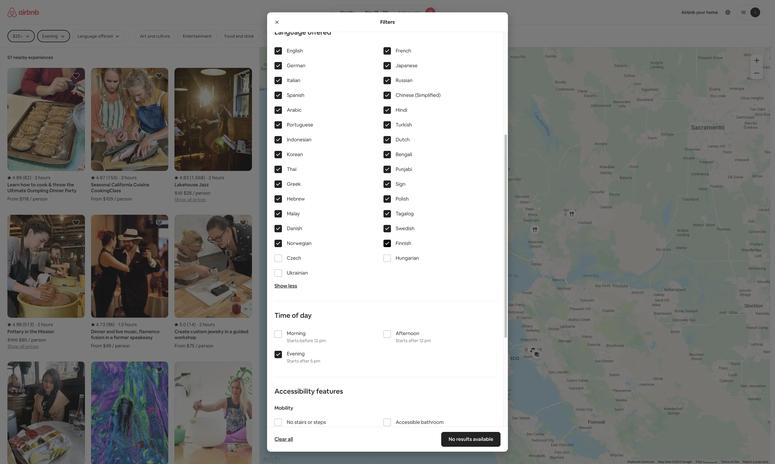 Task type: describe. For each thing, give the bounding box(es) containing it.
report
[[743, 460, 752, 464]]

create
[[175, 329, 190, 335]]

pottery
[[7, 329, 24, 335]]

show all prices button for show
[[7, 343, 39, 350]]

person inside create custom jewelry in a guided workshop from $75 / person
[[198, 343, 213, 349]]

add guests button
[[393, 5, 438, 20]]

former
[[114, 335, 129, 341]]

polish
[[396, 196, 409, 202]]

features
[[316, 387, 343, 396]]

use
[[734, 460, 739, 464]]

keyboard shortcuts button
[[628, 460, 654, 464]]

(1,568)
[[190, 175, 205, 181]]

· 3 hours for cuisine
[[119, 175, 137, 181]]

hours for california
[[125, 175, 137, 181]]

add to wishlist image
[[239, 366, 247, 374]]

finnish
[[396, 240, 411, 247]]

· 2 hours for in
[[35, 322, 53, 328]]

custom
[[190, 329, 207, 335]]

nov 15 – 30 button
[[360, 5, 393, 20]]

german
[[287, 62, 305, 69]]

fusion
[[91, 335, 104, 341]]

pm for evening
[[314, 359, 320, 364]]

4.73
[[96, 322, 105, 328]]

hours for how
[[38, 175, 50, 181]]

all inside "clear all" button
[[288, 436, 293, 443]]

jewelry
[[208, 329, 224, 335]]

create custom jewelry in a guided workshop from $75 / person
[[175, 329, 248, 349]]

culture
[[156, 33, 170, 39]]

accessibility
[[275, 387, 315, 396]]

workshop
[[175, 335, 196, 341]]

pm for morning
[[319, 338, 326, 344]]

dinner inside learn how to cook & throw the ultimate dumpling dinner party from $118 / person
[[49, 188, 64, 194]]

guests
[[407, 10, 421, 15]]

a inside "dinner and live music, flamenco fusion in a former speakeasy from $49 / person"
[[110, 335, 113, 341]]

tagalog
[[396, 211, 414, 217]]

prices inside lakehouse jazz $35 $28 / person show all prices
[[193, 197, 206, 203]]

map data ©2023 google
[[658, 460, 692, 464]]

terms of use
[[721, 460, 739, 464]]

seasonal
[[91, 182, 110, 188]]

/ inside learn how to cook & throw the ultimate dumpling dinner party from $118 / person
[[30, 196, 32, 202]]

morning starts before 12 pm
[[287, 330, 326, 344]]

seasonal california cuisine cookingclass from $109 / person
[[91, 182, 149, 202]]

google map
showing 24 experiences. region
[[259, 47, 771, 464]]

keyboard
[[628, 460, 641, 464]]

5.0 (14)
[[180, 322, 196, 328]]

–
[[380, 10, 382, 15]]

hours for and
[[125, 322, 137, 328]]

hebrew
[[287, 196, 305, 202]]

add to wishlist image for lakehouse jazz $35 $28 / person show all prices
[[239, 72, 247, 80]]

pottery in the mission group
[[7, 215, 85, 350]]

flamenco
[[139, 329, 160, 335]]

prices inside pottery in the mission $100 $80 / person show all prices
[[26, 344, 39, 350]]

3 for 4.97 (153)
[[121, 175, 124, 181]]

portuguese
[[287, 122, 313, 128]]

/ inside pottery in the mission $100 $80 / person show all prices
[[28, 337, 30, 343]]

day
[[300, 311, 312, 320]]

1.5
[[118, 322, 124, 328]]

spanish
[[287, 92, 304, 99]]

Art and culture button
[[135, 30, 175, 42]]

indonesian
[[287, 137, 312, 143]]

add to wishlist image for seasonal california cuisine cookingclass from $109 / person
[[156, 72, 163, 80]]

terms
[[721, 460, 730, 464]]

create custom jewelry in a guided workshop group
[[175, 215, 252, 349]]

dumpling
[[27, 188, 48, 194]]

the inside learn how to cook & throw the ultimate dumpling dinner party from $118 / person
[[67, 182, 74, 188]]

profile element
[[445, 0, 763, 25]]

dinner and live music, flamenco fusion in a former speakeasy from $49 / person
[[91, 329, 160, 349]]

or
[[308, 419, 312, 426]]

filters dialog
[[267, 12, 508, 464]]

chinese
[[396, 92, 414, 99]]

accessible
[[396, 419, 420, 426]]

and for drink
[[236, 33, 243, 39]]

show less
[[275, 283, 297, 289]]

the inside pottery in the mission $100 $80 / person show all prices
[[30, 329, 37, 335]]

offered
[[308, 28, 331, 36]]

Sightseeing button
[[312, 30, 346, 42]]

person inside "dinner and live music, flamenco fusion in a former speakeasy from $49 / person"
[[115, 343, 130, 349]]

nov
[[365, 10, 373, 15]]

show inside lakehouse jazz $35 $28 / person show all prices
[[175, 197, 186, 203]]

entertainment
[[183, 33, 212, 39]]

/ inside lakehouse jazz $35 $28 / person show all prices
[[193, 190, 195, 196]]

no for no results available
[[449, 436, 455, 443]]

zoom in image
[[754, 58, 759, 63]]

(82)
[[23, 175, 31, 181]]

3 for 4.99 (82)
[[35, 175, 37, 181]]

person inside seasonal california cuisine cookingclass from $109 / person
[[117, 196, 132, 202]]

add to wishlist image for dinner and live music, flamenco fusion in a former speakeasy from $49 / person
[[156, 219, 163, 227]]

norwegian
[[287, 240, 312, 247]]

show all prices button for prices
[[175, 196, 206, 203]]

evening
[[287, 351, 305, 357]]

language offered
[[275, 28, 331, 36]]

language
[[275, 28, 306, 36]]

cook
[[37, 182, 48, 188]]

google image
[[261, 456, 281, 464]]

5.0
[[180, 322, 186, 328]]

lakehouse
[[175, 182, 198, 188]]

thai
[[287, 166, 297, 173]]

person inside learn how to cook & throw the ultimate dumpling dinner party from $118 / person
[[33, 196, 48, 202]]

after for afternoon
[[409, 338, 418, 344]]

4.83 out of 5 average rating,  1,568 reviews image
[[175, 175, 205, 181]]

no results available link
[[441, 432, 501, 447]]

afternoon starts after 12 pm
[[396, 330, 431, 344]]

hours for in
[[41, 322, 53, 328]]

learn how to cook & throw the ultimate dumpling dinner party from $118 / person
[[7, 182, 77, 202]]

clear
[[275, 436, 287, 443]]

nov 15 – 30
[[365, 10, 388, 15]]

food
[[225, 33, 235, 39]]

$28
[[184, 190, 192, 196]]

bathroom
[[421, 419, 444, 426]]

filters
[[380, 19, 395, 25]]

dinner inside "dinner and live music, flamenco fusion in a former speakeasy from $49 / person"
[[91, 329, 106, 335]]

starts for afternoon
[[396, 338, 408, 344]]

Nature and outdoors button
[[379, 30, 430, 42]]

57
[[7, 55, 12, 60]]

hours for jazz
[[212, 175, 224, 181]]

in inside create custom jewelry in a guided workshop from $75 / person
[[225, 329, 229, 335]]

4.97
[[96, 175, 105, 181]]

time
[[275, 311, 290, 320]]

· for 4.99 (82)
[[32, 175, 34, 181]]

malay
[[287, 211, 300, 217]]

4.73 out of 5 average rating,  96 reviews image
[[91, 322, 115, 328]]

4.98
[[12, 322, 22, 328]]

guided
[[233, 329, 248, 335]]

5 km
[[696, 460, 703, 464]]

nearby
[[340, 10, 355, 15]]

/ inside "dinner and live music, flamenco fusion in a former speakeasy from $49 / person"
[[112, 343, 114, 349]]

· 3 hours for to
[[32, 175, 50, 181]]

5 km button
[[694, 460, 719, 464]]

no stairs or steps
[[287, 419, 326, 426]]

2 horizontal spatial a
[[753, 460, 755, 464]]

from inside "dinner and live music, flamenco fusion in a former speakeasy from $49 / person"
[[91, 343, 102, 349]]

show inside pottery in the mission $100 $80 / person show all prices
[[7, 344, 19, 350]]

map
[[658, 460, 664, 464]]

4.98 out of 5 average rating,  513 reviews image
[[7, 322, 34, 328]]

Sports button
[[262, 30, 286, 42]]



Task type: locate. For each thing, give the bounding box(es) containing it.
12 right before
[[314, 338, 318, 344]]

report a map error
[[743, 460, 769, 464]]

learn
[[7, 182, 20, 188]]

starts inside evening starts after 5 pm
[[287, 359, 299, 364]]

12
[[314, 338, 318, 344], [419, 338, 424, 344]]

swedish
[[396, 225, 414, 232]]

from down the ultimate
[[7, 196, 18, 202]]

Food and drink button
[[219, 30, 259, 42]]

the down the (513) at the left
[[30, 329, 37, 335]]

· up jazz
[[206, 175, 207, 181]]

2 up mission
[[38, 322, 40, 328]]

2 for (14)
[[199, 322, 202, 328]]

tours
[[293, 33, 304, 39]]

/ inside create custom jewelry in a guided workshop from $75 / person
[[195, 343, 197, 349]]

person right the "$75" in the bottom of the page
[[198, 343, 213, 349]]

person inside lakehouse jazz $35 $28 / person show all prices
[[196, 190, 211, 196]]

· right '(153)'
[[119, 175, 120, 181]]

show down $100
[[7, 344, 19, 350]]

cookingclass
[[91, 188, 121, 194]]

· right the (513) at the left
[[35, 322, 36, 328]]

ultimate
[[7, 188, 26, 194]]

(153)
[[106, 175, 118, 181]]

0 horizontal spatial prices
[[26, 344, 39, 350]]

hours inside pottery in the mission 'group'
[[41, 322, 53, 328]]

· inside lakehouse jazz group
[[206, 175, 207, 181]]

2 12 from the left
[[419, 338, 424, 344]]

1 vertical spatial 5
[[696, 460, 698, 464]]

show less button
[[275, 283, 297, 289]]

of for time
[[292, 311, 299, 320]]

and down (96)
[[106, 329, 115, 335]]

person inside pottery in the mission $100 $80 / person show all prices
[[31, 337, 46, 343]]

0 horizontal spatial of
[[292, 311, 299, 320]]

· 3 hours up california
[[119, 175, 137, 181]]

experiences
[[28, 55, 53, 60]]

dinner left party
[[49, 188, 64, 194]]

· 2 hours inside create custom jewelry in a guided workshop group
[[197, 322, 215, 328]]

a left map
[[753, 460, 755, 464]]

/ inside seasonal california cuisine cookingclass from $109 / person
[[114, 196, 116, 202]]

0 vertical spatial dinner
[[49, 188, 64, 194]]

· for 4.98 (513)
[[35, 322, 36, 328]]

0 horizontal spatial after
[[300, 359, 310, 364]]

1 vertical spatial show
[[275, 283, 287, 289]]

prices down jazz
[[193, 197, 206, 203]]

3 inside seasonal california cuisine cookingclass group
[[121, 175, 124, 181]]

· 2 hours inside pottery in the mission 'group'
[[35, 322, 53, 328]]

the right throw
[[67, 182, 74, 188]]

music,
[[124, 329, 138, 335]]

/ right $49
[[112, 343, 114, 349]]

0 vertical spatial all
[[187, 197, 192, 203]]

pm for afternoon
[[424, 338, 431, 344]]

no left stairs
[[287, 419, 293, 426]]

a left guided
[[230, 329, 232, 335]]

in inside pottery in the mission $100 $80 / person show all prices
[[25, 329, 29, 335]]

1 horizontal spatial prices
[[193, 197, 206, 203]]

chinese (simplified)
[[396, 92, 441, 99]]

1 vertical spatial dinner
[[91, 329, 106, 335]]

to
[[31, 182, 36, 188]]

in up $49
[[105, 335, 109, 341]]

· 2 hours for jazz
[[206, 175, 224, 181]]

· 3 hours inside seasonal california cuisine cookingclass group
[[119, 175, 137, 181]]

1 horizontal spatial and
[[148, 33, 155, 39]]

1 horizontal spatial all
[[187, 197, 192, 203]]

french
[[396, 48, 411, 54]]

hours right '(1,568)'
[[212, 175, 224, 181]]

all down $80
[[20, 344, 25, 350]]

hours
[[38, 175, 50, 181], [125, 175, 137, 181], [212, 175, 224, 181], [41, 322, 53, 328], [125, 322, 137, 328], [203, 322, 215, 328]]

· for 4.83 (1,568)
[[206, 175, 207, 181]]

person down dumpling
[[33, 196, 48, 202]]

after down the afternoon
[[409, 338, 418, 344]]

· 2 hours up mission
[[35, 322, 53, 328]]

speakeasy
[[130, 335, 153, 341]]

lakehouse jazz group
[[175, 68, 252, 203]]

1 horizontal spatial show all prices button
[[175, 196, 206, 203]]

· left 1.5
[[116, 322, 117, 328]]

1 3 from the left
[[35, 175, 37, 181]]

starts inside morning starts before 12 pm
[[287, 338, 299, 344]]

2 up custom
[[199, 322, 202, 328]]

2 for (513)
[[38, 322, 40, 328]]

show all prices button down pottery
[[7, 343, 39, 350]]

add to wishlist image inside pottery in the mission 'group'
[[72, 219, 80, 227]]

0 vertical spatial show all prices button
[[175, 196, 206, 203]]

sightseeing
[[317, 33, 340, 39]]

person down mission
[[31, 337, 46, 343]]

add to wishlist image inside learn how to cook & throw the ultimate dumpling dinner party group
[[72, 72, 80, 80]]

· 2 hours up jazz
[[206, 175, 224, 181]]

accessibility features
[[275, 387, 343, 396]]

2 3 from the left
[[121, 175, 124, 181]]

and right art
[[148, 33, 155, 39]]

· 3 hours up cook
[[32, 175, 50, 181]]

4.97 out of 5 average rating,  153 reviews image
[[91, 175, 118, 181]]

5 left km
[[696, 460, 698, 464]]

hours up cook
[[38, 175, 50, 181]]

show down $35 in the left top of the page
[[175, 197, 186, 203]]

0 horizontal spatial no
[[287, 419, 293, 426]]

all inside pottery in the mission $100 $80 / person show all prices
[[20, 344, 25, 350]]

4.99 (82)
[[12, 175, 31, 181]]

and for live
[[106, 329, 115, 335]]

0 vertical spatial no
[[287, 419, 293, 426]]

hours inside seasonal california cuisine cookingclass group
[[125, 175, 137, 181]]

$35
[[175, 190, 183, 196]]

starts inside the afternoon starts after 12 pm
[[396, 338, 408, 344]]

add to wishlist image inside lakehouse jazz group
[[239, 72, 247, 80]]

hours up california
[[125, 175, 137, 181]]

2 up jazz
[[209, 175, 211, 181]]

1 horizontal spatial show
[[175, 197, 186, 203]]

0 horizontal spatial 5
[[310, 359, 313, 364]]

Entertainment button
[[178, 30, 217, 42]]

5.0 out of 5 average rating,  14 reviews image
[[175, 322, 196, 328]]

show all prices button down lakehouse
[[175, 196, 206, 203]]

and for culture
[[148, 33, 155, 39]]

all down $28
[[187, 197, 192, 203]]

5 inside button
[[696, 460, 698, 464]]

steps
[[314, 419, 326, 426]]

show all prices button inside lakehouse jazz group
[[175, 196, 206, 203]]

hindi
[[396, 107, 407, 113]]

Tours button
[[288, 30, 309, 42]]

seasonal california cuisine cookingclass group
[[91, 68, 168, 202]]

1 vertical spatial all
[[20, 344, 25, 350]]

4.99 out of 5 average rating,  82 reviews image
[[7, 175, 31, 181]]

3 up california
[[121, 175, 124, 181]]

· for 5.0 (14)
[[197, 322, 198, 328]]

1 12 from the left
[[314, 338, 318, 344]]

starts for morning
[[287, 338, 299, 344]]

report a map error link
[[743, 460, 769, 464]]

california
[[111, 182, 132, 188]]

3 up the to
[[35, 175, 37, 181]]

0 horizontal spatial the
[[30, 329, 37, 335]]

· 2 hours for custom
[[197, 322, 215, 328]]

punjabi
[[396, 166, 412, 173]]

and
[[148, 33, 155, 39], [236, 33, 243, 39], [106, 329, 115, 335]]

google
[[682, 460, 692, 464]]

$100
[[7, 337, 18, 343]]

in right jewelry
[[225, 329, 229, 335]]

0 horizontal spatial show all prices button
[[7, 343, 39, 350]]

hours inside lakehouse jazz group
[[212, 175, 224, 181]]

1 horizontal spatial the
[[67, 182, 74, 188]]

/ right $80
[[28, 337, 30, 343]]

0 horizontal spatial in
[[25, 329, 29, 335]]

1 vertical spatial prices
[[26, 344, 39, 350]]

from inside create custom jewelry in a guided workshop from $75 / person
[[175, 343, 186, 349]]

pm inside the afternoon starts after 12 pm
[[424, 338, 431, 344]]

2 horizontal spatial in
[[225, 329, 229, 335]]

1 vertical spatial show all prices button
[[7, 343, 39, 350]]

1 horizontal spatial 3
[[121, 175, 124, 181]]

1 horizontal spatial in
[[105, 335, 109, 341]]

from down workshop
[[175, 343, 186, 349]]

food and drink
[[225, 33, 254, 39]]

12 down the afternoon
[[419, 338, 424, 344]]

all inside lakehouse jazz $35 $28 / person show all prices
[[187, 197, 192, 203]]

0 horizontal spatial all
[[20, 344, 25, 350]]

2 inside pottery in the mission 'group'
[[38, 322, 40, 328]]

5
[[310, 359, 313, 364], [696, 460, 698, 464]]

0 horizontal spatial 2
[[38, 322, 40, 328]]

add to wishlist image inside dinner and live music, flamenco fusion in a former speakeasy group
[[156, 219, 163, 227]]

5 down before
[[310, 359, 313, 364]]

1 horizontal spatial 12
[[419, 338, 424, 344]]

sign
[[396, 181, 405, 187]]

0 vertical spatial 5
[[310, 359, 313, 364]]

· right (82)
[[32, 175, 34, 181]]

learn how to cook & throw the ultimate dumpling dinner party group
[[7, 68, 85, 202]]

/ right $28
[[193, 190, 195, 196]]

1 vertical spatial no
[[449, 436, 455, 443]]

5 inside evening starts after 5 pm
[[310, 359, 313, 364]]

1 vertical spatial the
[[30, 329, 37, 335]]

throw
[[53, 182, 66, 188]]

add to wishlist image for learn how to cook & throw the ultimate dumpling dinner party from $118 / person
[[72, 72, 80, 80]]

from inside seasonal california cuisine cookingclass from $109 / person
[[91, 196, 102, 202]]

and inside "dinner and live music, flamenco fusion in a former speakeasy from $49 / person"
[[106, 329, 115, 335]]

pm inside evening starts after 5 pm
[[314, 359, 320, 364]]

1 vertical spatial after
[[300, 359, 310, 364]]

pottery in the mission $100 $80 / person show all prices
[[7, 329, 54, 350]]

no left results
[[449, 436, 455, 443]]

1 horizontal spatial dinner
[[91, 329, 106, 335]]

after for evening
[[300, 359, 310, 364]]

person down former
[[115, 343, 130, 349]]

mission
[[38, 329, 54, 335]]

· 3 hours inside learn how to cook & throw the ultimate dumpling dinner party group
[[32, 175, 50, 181]]

4.97 (153)
[[96, 175, 118, 181]]

from
[[7, 196, 18, 202], [91, 196, 102, 202], [91, 343, 102, 349], [175, 343, 186, 349]]

in down the (513) at the left
[[25, 329, 29, 335]]

0 vertical spatial of
[[292, 311, 299, 320]]

12 inside the afternoon starts after 12 pm
[[419, 338, 424, 344]]

hours inside dinner and live music, flamenco fusion in a former speakeasy group
[[125, 322, 137, 328]]

arabic
[[287, 107, 302, 113]]

after inside the afternoon starts after 12 pm
[[409, 338, 418, 344]]

add to wishlist image for pottery in the mission $100 $80 / person show all prices
[[72, 219, 80, 227]]

0 vertical spatial the
[[67, 182, 74, 188]]

15
[[374, 10, 379, 15]]

· 1.5 hours
[[116, 322, 137, 328]]

add guests
[[398, 10, 421, 15]]

dinner and live music, flamenco fusion in a former speakeasy group
[[91, 215, 168, 349]]

$75
[[187, 343, 194, 349]]

1 horizontal spatial of
[[730, 460, 733, 464]]

2 horizontal spatial show
[[275, 283, 287, 289]]

starts down the evening
[[287, 359, 299, 364]]

0 horizontal spatial 12
[[314, 338, 318, 344]]

art and culture
[[140, 33, 170, 39]]

and left drink
[[236, 33, 243, 39]]

results
[[456, 436, 472, 443]]

· for 4.73 (96)
[[116, 322, 117, 328]]

japanese
[[396, 62, 418, 69]]

0 vertical spatial after
[[409, 338, 418, 344]]

12 for morning
[[314, 338, 318, 344]]

of inside filters dialog
[[292, 311, 299, 320]]

2 inside lakehouse jazz group
[[209, 175, 211, 181]]

1 horizontal spatial 2
[[199, 322, 202, 328]]

1 horizontal spatial 5
[[696, 460, 698, 464]]

add to wishlist image inside create custom jewelry in a guided workshop group
[[239, 219, 247, 227]]

1 horizontal spatial after
[[409, 338, 418, 344]]

accessible bathroom
[[396, 419, 444, 426]]

· for 4.97 (153)
[[119, 175, 120, 181]]

no for no stairs or steps
[[287, 419, 293, 426]]

add to wishlist image inside seasonal california cuisine cookingclass group
[[156, 72, 163, 80]]

person down jazz
[[196, 190, 211, 196]]

· 2 hours
[[206, 175, 224, 181], [35, 322, 53, 328], [197, 322, 215, 328]]

of left day
[[292, 311, 299, 320]]

2 horizontal spatial all
[[288, 436, 293, 443]]

starts for evening
[[287, 359, 299, 364]]

2 · 3 hours from the left
[[119, 175, 137, 181]]

0 vertical spatial prices
[[193, 197, 206, 203]]

12 inside morning starts before 12 pm
[[314, 338, 318, 344]]

©2023
[[672, 460, 682, 464]]

· right (14)
[[197, 322, 198, 328]]

starts down the afternoon
[[396, 338, 408, 344]]

mobility
[[275, 405, 293, 412]]

of left use
[[730, 460, 733, 464]]

all right clear
[[288, 436, 293, 443]]

4.98 (513)
[[12, 322, 34, 328]]

4.73 (96)
[[96, 322, 115, 328]]

0 horizontal spatial dinner
[[49, 188, 64, 194]]

· inside pottery in the mission 'group'
[[35, 322, 36, 328]]

2 vertical spatial show
[[7, 344, 19, 350]]

from down the fusion
[[91, 343, 102, 349]]

0 horizontal spatial show
[[7, 344, 19, 350]]

pm
[[319, 338, 326, 344], [424, 338, 431, 344], [314, 359, 320, 364]]

2 inside create custom jewelry in a guided workshop group
[[199, 322, 202, 328]]

add to wishlist image
[[72, 72, 80, 80], [156, 72, 163, 80], [239, 72, 247, 80], [72, 219, 80, 227], [156, 219, 163, 227], [239, 219, 247, 227], [72, 366, 80, 374], [156, 366, 163, 374]]

2 for (1,568)
[[209, 175, 211, 181]]

· 2 hours up custom
[[197, 322, 215, 328]]

of for terms
[[730, 460, 733, 464]]

from inside learn how to cook & throw the ultimate dumpling dinner party from $118 / person
[[7, 196, 18, 202]]

prices down $80
[[26, 344, 39, 350]]

1 vertical spatial of
[[730, 460, 733, 464]]

italian
[[287, 77, 300, 84]]

data
[[665, 460, 671, 464]]

nearby
[[13, 55, 27, 60]]

2 horizontal spatial and
[[236, 33, 243, 39]]

· inside learn how to cook & throw the ultimate dumpling dinner party group
[[32, 175, 34, 181]]

party
[[65, 188, 77, 194]]

3 inside learn how to cook & throw the ultimate dumpling dinner party group
[[35, 175, 37, 181]]

/ right the "$75" in the bottom of the page
[[195, 343, 197, 349]]

2 vertical spatial all
[[288, 436, 293, 443]]

0 horizontal spatial and
[[106, 329, 115, 335]]

keyboard shortcuts
[[628, 460, 654, 464]]

dinner down 4.73 on the bottom
[[91, 329, 106, 335]]

show left "less"
[[275, 283, 287, 289]]

Wellness button
[[348, 30, 376, 42]]

hours up jewelry
[[203, 322, 215, 328]]

zoom out image
[[754, 71, 759, 76]]

cuisine
[[133, 182, 149, 188]]

· inside dinner and live music, flamenco fusion in a former speakeasy group
[[116, 322, 117, 328]]

· inside create custom jewelry in a guided workshop group
[[197, 322, 198, 328]]

1 · 3 hours from the left
[[32, 175, 50, 181]]

hours inside learn how to cook & throw the ultimate dumpling dinner party group
[[38, 175, 50, 181]]

of
[[292, 311, 299, 320], [730, 460, 733, 464]]

hours inside create custom jewelry in a guided workshop group
[[203, 322, 215, 328]]

in inside "dinner and live music, flamenco fusion in a former speakeasy from $49 / person"
[[105, 335, 109, 341]]

english
[[287, 48, 303, 54]]

0 horizontal spatial a
[[110, 335, 113, 341]]

12 for afternoon
[[419, 338, 424, 344]]

bengali
[[396, 151, 412, 158]]

0 horizontal spatial 3
[[35, 175, 37, 181]]

a up $49
[[110, 335, 113, 341]]

from left $109
[[91, 196, 102, 202]]

add
[[398, 10, 406, 15]]

0 horizontal spatial · 3 hours
[[32, 175, 50, 181]]

none search field containing nearby
[[333, 5, 438, 20]]

· inside seasonal california cuisine cookingclass group
[[119, 175, 120, 181]]

show inside filters dialog
[[275, 283, 287, 289]]

shortcuts
[[641, 460, 654, 464]]

1 horizontal spatial · 3 hours
[[119, 175, 137, 181]]

0 vertical spatial show
[[175, 197, 186, 203]]

None search field
[[333, 5, 438, 20]]

a
[[230, 329, 232, 335], [110, 335, 113, 341], [753, 460, 755, 464]]

person down california
[[117, 196, 132, 202]]

/ right $118
[[30, 196, 32, 202]]

3
[[35, 175, 37, 181], [121, 175, 124, 181]]

4.99
[[12, 175, 22, 181]]

evening starts after 5 pm
[[287, 351, 320, 364]]

korean
[[287, 151, 303, 158]]

pm inside morning starts before 12 pm
[[319, 338, 326, 344]]

2 horizontal spatial 2
[[209, 175, 211, 181]]

· 2 hours inside lakehouse jazz group
[[206, 175, 224, 181]]

hours for custom
[[203, 322, 215, 328]]

1 horizontal spatial a
[[230, 329, 232, 335]]

hours up music,
[[125, 322, 137, 328]]

after
[[409, 338, 418, 344], [300, 359, 310, 364]]

starts down "morning"
[[287, 338, 299, 344]]

clear all
[[275, 436, 293, 443]]

/ right $109
[[114, 196, 116, 202]]

after inside evening starts after 5 pm
[[300, 359, 310, 364]]

add to wishlist image for create custom jewelry in a guided workshop from $75 / person
[[239, 219, 247, 227]]

danish
[[287, 225, 302, 232]]

$49
[[103, 343, 111, 349]]

art
[[140, 33, 147, 39]]

russian
[[396, 77, 413, 84]]

after down the evening
[[300, 359, 310, 364]]

show all prices button inside pottery in the mission 'group'
[[7, 343, 39, 350]]

1 horizontal spatial no
[[449, 436, 455, 443]]

jazz
[[199, 182, 209, 188]]

hours up mission
[[41, 322, 53, 328]]

a inside create custom jewelry in a guided workshop from $75 / person
[[230, 329, 232, 335]]



Task type: vqa. For each thing, say whether or not it's contained in the screenshot.
October button
no



